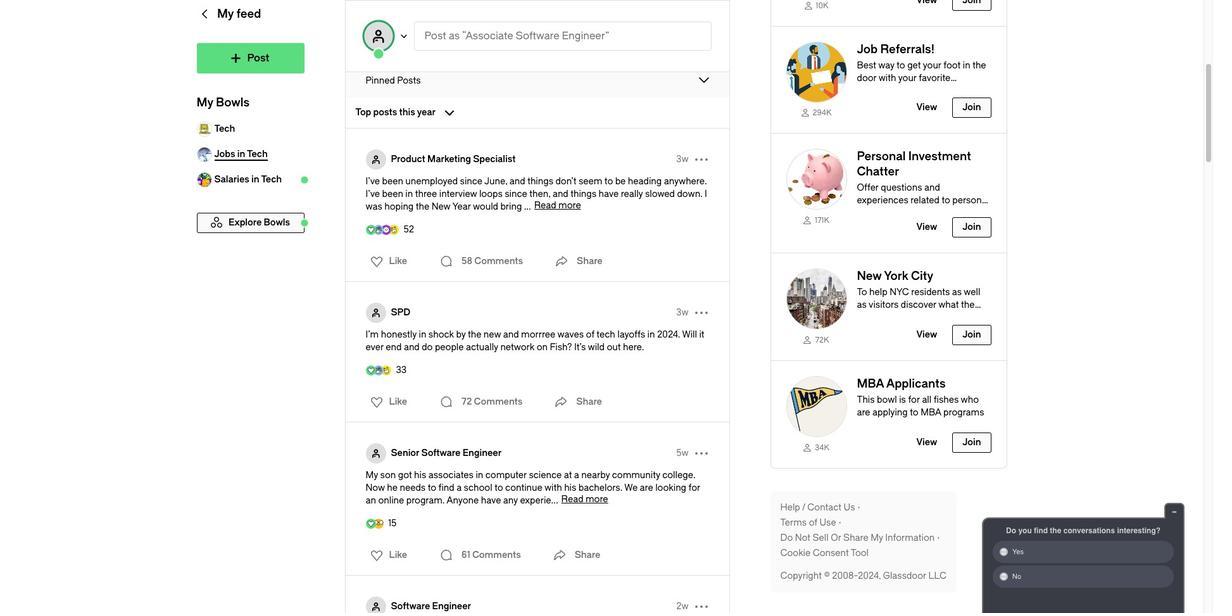 Task type: describe. For each thing, give the bounding box(es) containing it.
information
[[886, 533, 935, 543]]

shock
[[429, 329, 454, 340]]

copyright
[[781, 571, 822, 581]]

to inside new york city to help nyc residents as well as visitors discover what the world's most popular city has to offer!
[[982, 313, 990, 323]]

image for bowl image for mba applicants
[[786, 376, 847, 437]]

©
[[824, 571, 830, 581]]

0 vertical spatial his
[[414, 470, 426, 481]]

honestly
[[381, 329, 417, 340]]

15
[[389, 518, 397, 529]]

year
[[417, 107, 436, 118]]

and down the experiences
[[891, 208, 906, 219]]

then,
[[530, 189, 551, 199]]

rections list menu for 33
[[363, 392, 411, 412]]

more actions image for 72 comments
[[691, 303, 712, 323]]

comments for 72 comments
[[474, 396, 523, 407]]

more actions image for 2w
[[691, 597, 712, 613]]

do
[[422, 342, 433, 353]]

0 vertical spatial toogle identity image
[[363, 21, 394, 51]]

34k link
[[786, 442, 847, 453]]

you
[[1019, 526, 1032, 535]]

share for 61 comments
[[575, 550, 601, 560]]

waves
[[558, 329, 584, 340]]

and up network
[[503, 329, 519, 340]]

more actions image for 5w
[[691, 443, 712, 464]]

share button for 58 comments
[[552, 249, 603, 274]]

find inside my son got his associates in computer science at a nearby community college. now he needs to find a school to continue with his bachelors. we are looking for an online program. anyone have any experie
[[439, 483, 455, 493]]

are inside the mba applicants this bowl is for all fishes who are applying to mba programs
[[857, 407, 871, 418]]

specialist
[[473, 154, 516, 165]]

it
[[699, 329, 705, 340]]

61
[[462, 550, 470, 560]]

spd
[[391, 307, 411, 318]]

help
[[781, 502, 800, 513]]

1 vertical spatial his
[[564, 483, 577, 493]]

to inside personal investment chatter offer questions and experiences related to personal finance and investments
[[942, 195, 951, 206]]

58 comments button
[[436, 249, 526, 274]]

most
[[889, 313, 911, 323]]

294k
[[813, 109, 832, 117]]

top
[[356, 107, 371, 118]]

slowed
[[645, 189, 675, 199]]

job
[[857, 42, 878, 56]]

fish?
[[550, 342, 572, 353]]

my for my son got his associates in computer science at a nearby community college. now he needs to find a school to continue with his bachelors. we are looking for an online program. anyone have any experie
[[366, 470, 378, 481]]

52
[[404, 224, 414, 235]]

/
[[802, 502, 806, 513]]

actually
[[466, 342, 498, 353]]

10k
[[816, 1, 829, 10]]

finance
[[857, 208, 889, 219]]

as inside button
[[449, 30, 460, 42]]

questions
[[881, 183, 922, 193]]

anywhere.
[[664, 176, 707, 187]]

help / contact us link
[[781, 502, 863, 514]]

i'm
[[366, 329, 379, 340]]

of inside i'm honestly in shock by the new and morrree waves of tech layoffs in 2024. will it ever end and do people actually network on fish? it's wild out here.
[[586, 329, 595, 340]]

171k
[[815, 216, 830, 225]]

of inside help / contact us terms of use do not sell or share my information cookie consent tool
[[809, 517, 818, 528]]

top posts this year button
[[345, 98, 729, 128]]

72 comments
[[462, 396, 523, 407]]

chatter
[[857, 165, 899, 179]]

294k link
[[786, 107, 847, 118]]

my son got his associates in computer science at a nearby community college. now he needs to find a school to continue with his bachelors. we are looking for an online program. anyone have any experie
[[366, 470, 700, 506]]

terms
[[781, 517, 807, 528]]

this
[[399, 107, 415, 118]]

58 comments
[[462, 256, 523, 267]]

for inside my son got his associates in computer science at a nearby community college. now he needs to find a school to continue with his bachelors. we are looking for an online program. anyone have any experie
[[689, 483, 700, 493]]

or
[[831, 533, 841, 543]]

my inside help / contact us terms of use do not sell or share my information cookie consent tool
[[871, 533, 883, 543]]

yes
[[1013, 548, 1024, 556]]

what
[[939, 300, 959, 311]]

spd button
[[391, 307, 411, 319]]

would
[[473, 201, 498, 212]]

58
[[462, 256, 472, 267]]

3w for 58 comments
[[676, 154, 689, 165]]

have inside i've been unemployed since june, and things don't seem to be heading anywhere. i've been in three interview loops since then, and things have really slowed down. i was hoping the new year would bring
[[599, 189, 619, 199]]

10k link
[[786, 0, 847, 11]]

like for 15
[[389, 550, 407, 560]]

image for bowl image for job referrals!
[[786, 42, 847, 102]]

computer
[[486, 470, 527, 481]]

investment
[[909, 150, 971, 164]]

1 vertical spatial a
[[457, 483, 462, 493]]

more for with
[[586, 494, 608, 505]]

to inside i've been unemployed since june, and things don't seem to be heading anywhere. i've been in three interview loops since then, and things have really slowed down. i was hoping the new year would bring
[[605, 176, 613, 187]]

and down don't
[[553, 189, 569, 199]]

software engineer
[[391, 601, 471, 612]]

61 comments
[[462, 550, 521, 560]]

fishes
[[934, 395, 959, 405]]

the inside i've been unemployed since june, and things don't seem to be heading anywhere. i've been in three interview loops since then, and things have really slowed down. i was hoping the new year would bring
[[416, 201, 430, 212]]

related
[[911, 195, 940, 206]]

nyc
[[890, 287, 909, 298]]

... for continue
[[551, 495, 558, 506]]

toogle identity image for product marketing specialist
[[366, 149, 386, 170]]

to up program.
[[428, 483, 436, 493]]

llc
[[929, 571, 947, 581]]

more for things
[[559, 200, 581, 211]]

in up the 'do'
[[419, 329, 426, 340]]

1 horizontal spatial do
[[1006, 526, 1017, 535]]

community
[[612, 470, 660, 481]]

1 horizontal spatial find
[[1034, 526, 1048, 535]]

pinned posts
[[366, 75, 421, 86]]

do you find the conversations interesting?
[[1006, 526, 1161, 535]]

1 horizontal spatial mba
[[921, 407, 942, 418]]

experiences
[[857, 195, 909, 206]]

72k link
[[786, 335, 847, 345]]

cookie
[[781, 548, 811, 559]]

this
[[857, 395, 875, 405]]

for inside the mba applicants this bowl is for all fishes who are applying to mba programs
[[908, 395, 920, 405]]

discover
[[901, 300, 937, 311]]

people
[[435, 342, 464, 353]]

now
[[366, 483, 385, 493]]

0 vertical spatial software
[[516, 30, 560, 42]]

be
[[615, 176, 626, 187]]

3w for 72 comments
[[676, 307, 689, 318]]

new inside new york city to help nyc residents as well as visitors discover what the world's most popular city has to offer!
[[857, 269, 882, 283]]

well
[[964, 287, 981, 298]]

posts
[[397, 75, 421, 86]]

do not sell or share my information link
[[781, 532, 943, 545]]

seem
[[579, 176, 602, 187]]

salaries in tech link
[[197, 167, 304, 193]]

34k
[[815, 443, 830, 452]]

2 vertical spatial software
[[391, 601, 430, 612]]

image for bowl image for personal investment chatter
[[786, 149, 847, 210]]

investments
[[909, 208, 960, 219]]

0 horizontal spatial tech
[[214, 123, 235, 134]]



Task type: locate. For each thing, give the bounding box(es) containing it.
new up to
[[857, 269, 882, 283]]

read more down then,
[[534, 200, 581, 211]]

2024,
[[858, 571, 881, 581]]

down.
[[677, 189, 703, 199]]

school
[[464, 483, 493, 493]]

rections list menu
[[363, 251, 411, 272], [363, 392, 411, 412], [363, 545, 411, 566]]

interesting?
[[1117, 526, 1161, 535]]

3 image for bowl image from the top
[[786, 269, 847, 330]]

loops
[[479, 189, 503, 199]]

mba applicants this bowl is for all fishes who are applying to mba programs
[[857, 377, 985, 418]]

2024.
[[657, 329, 680, 340]]

image for bowl image up 34k link
[[786, 376, 847, 437]]

my feed link
[[197, 0, 304, 43]]

0 horizontal spatial more
[[559, 200, 581, 211]]

engineer inside the software engineer button
[[432, 601, 471, 612]]

my for my bowls
[[197, 96, 213, 110]]

bachelors.
[[579, 483, 623, 493]]

top posts this year
[[356, 107, 436, 118]]

0 vertical spatial new
[[432, 201, 451, 212]]

comments for 58 comments
[[475, 256, 523, 267]]

3w link for 58 comments
[[676, 153, 689, 166]]

1 horizontal spatial as
[[857, 300, 867, 311]]

son
[[380, 470, 396, 481]]

of up wild
[[586, 329, 595, 340]]

read more button down bachelors.
[[561, 494, 608, 505]]

is
[[899, 395, 906, 405]]

read down with
[[561, 494, 584, 505]]

image for bowl image for new york city
[[786, 269, 847, 330]]

1 horizontal spatial ...
[[551, 495, 558, 506]]

as right post
[[449, 30, 460, 42]]

0 vertical spatial since
[[460, 176, 483, 187]]

2 3w from the top
[[676, 307, 689, 318]]

personal
[[953, 195, 989, 206]]

rections list menu for 52
[[363, 251, 411, 272]]

rections list menu down 15
[[363, 545, 411, 566]]

comments right the 61 at left
[[472, 550, 521, 560]]

0 vertical spatial read more button
[[534, 200, 581, 211]]

applying
[[873, 407, 908, 418]]

find right you
[[1034, 526, 1048, 535]]

1 vertical spatial of
[[809, 517, 818, 528]]

my left feed
[[217, 7, 234, 21]]

more down bachelors.
[[586, 494, 608, 505]]

layoffs
[[618, 329, 645, 340]]

toogle identity image up pinned
[[363, 21, 394, 51]]

hoping
[[385, 201, 414, 212]]

his up needs
[[414, 470, 426, 481]]

0 vertical spatial tech
[[214, 123, 235, 134]]

0 vertical spatial more
[[559, 200, 581, 211]]

0 horizontal spatial things
[[528, 176, 554, 187]]

new inside i've been unemployed since june, and things don't seem to be heading anywhere. i've been in three interview loops since then, and things have really slowed down. i was hoping the new year would bring
[[432, 201, 451, 212]]

... down with
[[551, 495, 558, 506]]

product marketing specialist button
[[391, 153, 516, 166]]

image for bowl image
[[786, 42, 847, 102], [786, 149, 847, 210], [786, 269, 847, 330], [786, 376, 847, 437]]

comments right '58'
[[475, 256, 523, 267]]

0 vertical spatial as
[[449, 30, 460, 42]]

job referrals!
[[857, 42, 935, 56]]

read more button for things
[[534, 200, 581, 211]]

engineer up computer on the bottom of page
[[463, 448, 502, 459]]

bring
[[501, 201, 522, 212]]

read more button for with
[[561, 494, 608, 505]]

have down be
[[599, 189, 619, 199]]

interview
[[439, 189, 477, 199]]

in inside my son got his associates in computer science at a nearby community college. now he needs to find a school to continue with his bachelors. we are looking for an online program. anyone have any experie
[[476, 470, 483, 481]]

0 vertical spatial share button
[[552, 249, 603, 274]]

"associate
[[462, 30, 513, 42]]

1 vertical spatial as
[[952, 287, 962, 298]]

tech down "my bowls"
[[214, 123, 235, 134]]

1 like from the top
[[389, 256, 407, 267]]

read for things
[[534, 200, 556, 211]]

mba
[[857, 377, 884, 391], [921, 407, 942, 418]]

1 more actions image from the top
[[691, 149, 712, 170]]

0 horizontal spatial do
[[781, 533, 793, 543]]

0 vertical spatial like
[[389, 256, 407, 267]]

like down 33
[[389, 396, 407, 407]]

do left not
[[781, 533, 793, 543]]

the inside new york city to help nyc residents as well as visitors discover what the world's most popular city has to offer!
[[961, 300, 975, 311]]

1 vertical spatial 3w link
[[676, 307, 689, 319]]

1 vertical spatial read more
[[561, 494, 608, 505]]

2 vertical spatial like
[[389, 550, 407, 560]]

0 horizontal spatial find
[[439, 483, 455, 493]]

tech link
[[197, 117, 304, 142]]

0 horizontal spatial are
[[640, 483, 653, 493]]

1 horizontal spatial things
[[571, 189, 597, 199]]

my up now
[[366, 470, 378, 481]]

the down three
[[416, 201, 430, 212]]

post as "associate software engineer" button
[[414, 22, 712, 51]]

1 vertical spatial mba
[[921, 407, 942, 418]]

0 horizontal spatial ...
[[524, 201, 531, 212]]

rections list menu down 33
[[363, 392, 411, 412]]

in up hoping
[[406, 189, 413, 199]]

the right you
[[1050, 526, 1062, 535]]

anyone
[[447, 495, 479, 506]]

171k link
[[786, 215, 847, 226]]

of left use
[[809, 517, 818, 528]]

0 vertical spatial are
[[857, 407, 871, 418]]

0 horizontal spatial mba
[[857, 377, 884, 391]]

to right applying on the right
[[910, 407, 919, 418]]

3w link for 72 comments
[[676, 307, 689, 319]]

0 vertical spatial of
[[586, 329, 595, 340]]

2 vertical spatial comments
[[472, 550, 521, 560]]

0 horizontal spatial for
[[689, 483, 700, 493]]

2 image for bowl image from the top
[[786, 149, 847, 210]]

1 horizontal spatial of
[[809, 517, 818, 528]]

10k button
[[771, 0, 1007, 26]]

are down "this"
[[857, 407, 871, 418]]

mba up "this"
[[857, 377, 884, 391]]

salaries
[[214, 174, 249, 185]]

0 vertical spatial 3w link
[[676, 153, 689, 166]]

1 vertical spatial since
[[505, 189, 527, 199]]

3w up anywhere.
[[676, 154, 689, 165]]

0 vertical spatial 3w
[[676, 154, 689, 165]]

1 horizontal spatial a
[[574, 470, 579, 481]]

tech right salaries
[[261, 174, 282, 185]]

to up investments
[[942, 195, 951, 206]]

since up bring
[[505, 189, 527, 199]]

2 more actions image from the top
[[691, 303, 712, 323]]

for down 'college.'
[[689, 483, 700, 493]]

find down associates
[[439, 483, 455, 493]]

a up anyone at the bottom left of the page
[[457, 483, 462, 493]]

1 horizontal spatial new
[[857, 269, 882, 283]]

got
[[398, 470, 412, 481]]

2 i've from the top
[[366, 189, 380, 199]]

more actions image up it
[[691, 303, 712, 323]]

things up then,
[[528, 176, 554, 187]]

read more for with
[[561, 494, 608, 505]]

for right the is
[[908, 395, 920, 405]]

4 image for bowl image from the top
[[786, 376, 847, 437]]

needs
[[400, 483, 426, 493]]

toogle identity image for spd
[[366, 303, 386, 323]]

out
[[607, 342, 621, 353]]

and right june,
[[510, 176, 525, 187]]

the right by
[[468, 329, 482, 340]]

toogle identity image
[[363, 21, 394, 51], [366, 443, 386, 464]]

have down the school
[[481, 495, 501, 506]]

3 rections list menu from the top
[[363, 545, 411, 566]]

1 horizontal spatial have
[[599, 189, 619, 199]]

are right we
[[640, 483, 653, 493]]

72k
[[815, 336, 829, 345]]

toogle identity image up i'm
[[366, 303, 386, 323]]

us
[[844, 502, 855, 513]]

share inside help / contact us terms of use do not sell or share my information cookie consent tool
[[844, 533, 869, 543]]

0 horizontal spatial a
[[457, 483, 462, 493]]

image for bowl image up the 171k link
[[786, 149, 847, 210]]

since up the interview
[[460, 176, 483, 187]]

an
[[366, 495, 376, 506]]

product marketing specialist
[[391, 154, 516, 165]]

to left be
[[605, 176, 613, 187]]

0 vertical spatial been
[[382, 176, 403, 187]]

1 vertical spatial more
[[586, 494, 608, 505]]

not
[[795, 533, 811, 543]]

like for 52
[[389, 256, 407, 267]]

2 like from the top
[[389, 396, 407, 407]]

2 vertical spatial toogle identity image
[[366, 597, 386, 613]]

ever
[[366, 342, 384, 353]]

mba down "all"
[[921, 407, 942, 418]]

june,
[[485, 176, 508, 187]]

network
[[501, 342, 535, 353]]

1 horizontal spatial more
[[586, 494, 608, 505]]

1 rections list menu from the top
[[363, 251, 411, 272]]

toogle identity image up son
[[366, 443, 386, 464]]

image for bowl image up 294k link at the top right
[[786, 42, 847, 102]]

online
[[378, 495, 404, 506]]

tech
[[597, 329, 615, 340]]

the inside i'm honestly in shock by the new and morrree waves of tech layoffs in 2024. will it ever end and do people actually network on fish? it's wild out here.
[[468, 329, 482, 340]]

software inside button
[[422, 448, 461, 459]]

york
[[884, 269, 909, 283]]

program.
[[406, 495, 445, 506]]

1 vertical spatial rections list menu
[[363, 392, 411, 412]]

more
[[559, 200, 581, 211], [586, 494, 608, 505]]

my left information
[[871, 533, 883, 543]]

posts
[[373, 107, 397, 118]]

0 horizontal spatial since
[[460, 176, 483, 187]]

engineer inside senior software engineer button
[[463, 448, 502, 459]]

0 horizontal spatial have
[[481, 495, 501, 506]]

1 vertical spatial have
[[481, 495, 501, 506]]

sell
[[813, 533, 829, 543]]

and up related
[[925, 183, 940, 193]]

to down computer on the bottom of page
[[495, 483, 503, 493]]

0 vertical spatial ...
[[524, 201, 531, 212]]

1 vertical spatial find
[[1034, 526, 1048, 535]]

the up 'has'
[[961, 300, 975, 311]]

3 like from the top
[[389, 550, 407, 560]]

1 vertical spatial like
[[389, 396, 407, 407]]

3w up will
[[676, 307, 689, 318]]

0 vertical spatial things
[[528, 176, 554, 187]]

my left bowls
[[197, 96, 213, 110]]

read more button down then,
[[534, 200, 581, 211]]

1 more actions image from the top
[[691, 443, 712, 464]]

... for and
[[524, 201, 531, 212]]

1 vertical spatial ...
[[551, 495, 558, 506]]

do inside help / contact us terms of use do not sell or share my information cookie consent tool
[[781, 533, 793, 543]]

senior software engineer
[[391, 448, 502, 459]]

1 3w from the top
[[676, 154, 689, 165]]

do left you
[[1006, 526, 1017, 535]]

unemployed
[[406, 176, 458, 187]]

bowls
[[216, 96, 250, 110]]

0 vertical spatial mba
[[857, 377, 884, 391]]

0 vertical spatial more actions image
[[691, 443, 712, 464]]

0 vertical spatial i've
[[366, 176, 380, 187]]

personal investment chatter offer questions and experiences related to personal finance and investments
[[857, 150, 989, 219]]

2 horizontal spatial as
[[952, 287, 962, 298]]

post
[[425, 30, 446, 42]]

comments right "72"
[[474, 396, 523, 407]]

do
[[1006, 526, 1017, 535], [781, 533, 793, 543]]

more actions image
[[691, 149, 712, 170], [691, 303, 712, 323]]

1 vertical spatial toogle identity image
[[366, 443, 386, 464]]

1 horizontal spatial read
[[561, 494, 584, 505]]

his down at
[[564, 483, 577, 493]]

1 vertical spatial toogle identity image
[[366, 303, 386, 323]]

my feed
[[217, 7, 261, 21]]

referrals!
[[881, 42, 935, 56]]

1 vertical spatial read more button
[[561, 494, 608, 505]]

to inside the mba applicants this bowl is for all fishes who are applying to mba programs
[[910, 407, 919, 418]]

in inside i've been unemployed since june, and things don't seem to be heading anywhere. i've been in three interview loops since then, and things have really slowed down. i was hoping the new year would bring
[[406, 189, 413, 199]]

cookie consent tool link
[[781, 547, 869, 560]]

i've
[[366, 176, 380, 187], [366, 189, 380, 199]]

pinned
[[366, 75, 395, 86]]

0 vertical spatial rections list menu
[[363, 251, 411, 272]]

1 vertical spatial are
[[640, 483, 653, 493]]

tool
[[851, 548, 869, 559]]

2 been from the top
[[382, 189, 403, 199]]

0 horizontal spatial as
[[449, 30, 460, 42]]

0 vertical spatial for
[[908, 395, 920, 405]]

2 vertical spatial rections list menu
[[363, 545, 411, 566]]

a right at
[[574, 470, 579, 481]]

1 vertical spatial more actions image
[[691, 597, 712, 613]]

1 horizontal spatial tech
[[261, 174, 282, 185]]

in left 2024.
[[648, 329, 655, 340]]

1 vertical spatial been
[[382, 189, 403, 199]]

bowl
[[877, 395, 897, 405]]

1 vertical spatial read
[[561, 494, 584, 505]]

0 vertical spatial read
[[534, 200, 556, 211]]

to right 'has'
[[982, 313, 990, 323]]

visitors
[[869, 300, 899, 311]]

1 vertical spatial engineer
[[432, 601, 471, 612]]

1 vertical spatial more actions image
[[691, 303, 712, 323]]

3 toogle identity image from the top
[[366, 597, 386, 613]]

1 i've from the top
[[366, 176, 380, 187]]

here.
[[623, 342, 644, 353]]

1 3w link from the top
[[676, 153, 689, 166]]

2 vertical spatial as
[[857, 300, 867, 311]]

engineer down the 61 at left
[[432, 601, 471, 612]]

as down to
[[857, 300, 867, 311]]

2w link
[[677, 600, 689, 613]]

things down seem
[[571, 189, 597, 199]]

0 vertical spatial find
[[439, 483, 455, 493]]

toogle identity image left software engineer
[[366, 597, 386, 613]]

2 rections list menu from the top
[[363, 392, 411, 412]]

3w link up will
[[676, 307, 689, 319]]

new york city to help nyc residents as well as visitors discover what the world's most popular city has to offer!
[[857, 269, 990, 336]]

city
[[911, 269, 934, 283]]

1 vertical spatial software
[[422, 448, 461, 459]]

glassdoor
[[883, 571, 927, 581]]

read down then,
[[534, 200, 556, 211]]

0 vertical spatial a
[[574, 470, 579, 481]]

more actions image right 2w
[[691, 597, 712, 613]]

rections list menu down '52'
[[363, 251, 411, 272]]

more down don't
[[559, 200, 581, 211]]

0 vertical spatial comments
[[475, 256, 523, 267]]

more actions image right 5w link
[[691, 443, 712, 464]]

more actions image for 58 comments
[[691, 149, 712, 170]]

1 vertical spatial comments
[[474, 396, 523, 407]]

read more down bachelors.
[[561, 494, 608, 505]]

read more for things
[[534, 200, 581, 211]]

1 vertical spatial new
[[857, 269, 882, 283]]

my bowls
[[197, 96, 250, 110]]

... right bring
[[524, 201, 531, 212]]

toogle identity image
[[366, 149, 386, 170], [366, 303, 386, 323], [366, 597, 386, 613]]

share for 72 comments
[[577, 396, 602, 407]]

more actions image
[[691, 443, 712, 464], [691, 597, 712, 613]]

1 vertical spatial for
[[689, 483, 700, 493]]

2 more actions image from the top
[[691, 597, 712, 613]]

my inside my son got his associates in computer science at a nearby community college. now he needs to find a school to continue with his bachelors. we are looking for an online program. anyone have any experie
[[366, 470, 378, 481]]

1 horizontal spatial his
[[564, 483, 577, 493]]

was
[[366, 201, 382, 212]]

1 toogle identity image from the top
[[366, 149, 386, 170]]

product
[[391, 154, 425, 165]]

any
[[503, 495, 518, 506]]

senior
[[391, 448, 419, 459]]

1 vertical spatial tech
[[261, 174, 282, 185]]

72
[[462, 396, 472, 407]]

and left the 'do'
[[404, 342, 420, 353]]

1 vertical spatial share button
[[550, 543, 601, 568]]

since
[[460, 176, 483, 187], [505, 189, 527, 199]]

1 horizontal spatial since
[[505, 189, 527, 199]]

1 horizontal spatial are
[[857, 407, 871, 418]]

toogle identity image left product
[[366, 149, 386, 170]]

at
[[564, 470, 572, 481]]

as up what
[[952, 287, 962, 298]]

2 toogle identity image from the top
[[366, 303, 386, 323]]

my for my feed
[[217, 7, 234, 21]]

share inside popup button
[[577, 396, 602, 407]]

like for 33
[[389, 396, 407, 407]]

it's
[[574, 342, 586, 353]]

like down '52'
[[389, 256, 407, 267]]

2 3w link from the top
[[676, 307, 689, 319]]

share button for 61 comments
[[550, 543, 601, 568]]

read for with
[[561, 494, 584, 505]]

comments for 61 comments
[[472, 550, 521, 560]]

0 vertical spatial engineer
[[463, 448, 502, 459]]

comments inside button
[[472, 550, 521, 560]]

image for bowl image up 72k link
[[786, 269, 847, 330]]

share for 58 comments
[[577, 256, 603, 267]]

new down three
[[432, 201, 451, 212]]

0 vertical spatial more actions image
[[691, 149, 712, 170]]

more actions image up anywhere.
[[691, 149, 712, 170]]

help / contact us terms of use do not sell or share my information cookie consent tool
[[781, 502, 935, 559]]

1 horizontal spatial for
[[908, 395, 920, 405]]

0 vertical spatial read more
[[534, 200, 581, 211]]

been
[[382, 176, 403, 187], [382, 189, 403, 199]]

a
[[574, 470, 579, 481], [457, 483, 462, 493]]

like down 15
[[389, 550, 407, 560]]

rections list menu for 15
[[363, 545, 411, 566]]

1 vertical spatial i've
[[366, 189, 380, 199]]

1 been from the top
[[382, 176, 403, 187]]

i've been unemployed since june, and things don't seem to be heading anywhere. i've been in three interview loops since then, and things have really slowed down. i was hoping the new year would bring
[[366, 176, 707, 212]]

have inside my son got his associates in computer science at a nearby community college. now he needs to find a school to continue with his bachelors. we are looking for an online program. anyone have any experie
[[481, 495, 501, 506]]

to
[[857, 287, 867, 298]]

in up the school
[[476, 470, 483, 481]]

looking
[[656, 483, 687, 493]]

are inside my son got his associates in computer science at a nearby community college. now he needs to find a school to continue with his bachelors. we are looking for an online program. anyone have any experie
[[640, 483, 653, 493]]

in right salaries
[[251, 174, 259, 185]]

1 image for bowl image from the top
[[786, 42, 847, 102]]

toogle identity image for software engineer
[[366, 597, 386, 613]]

0 horizontal spatial his
[[414, 470, 426, 481]]

3w link up anywhere.
[[676, 153, 689, 166]]

1 vertical spatial things
[[571, 189, 597, 199]]

0 vertical spatial toogle identity image
[[366, 149, 386, 170]]

wild
[[588, 342, 605, 353]]



Task type: vqa. For each thing, say whether or not it's contained in the screenshot.
Benefits
no



